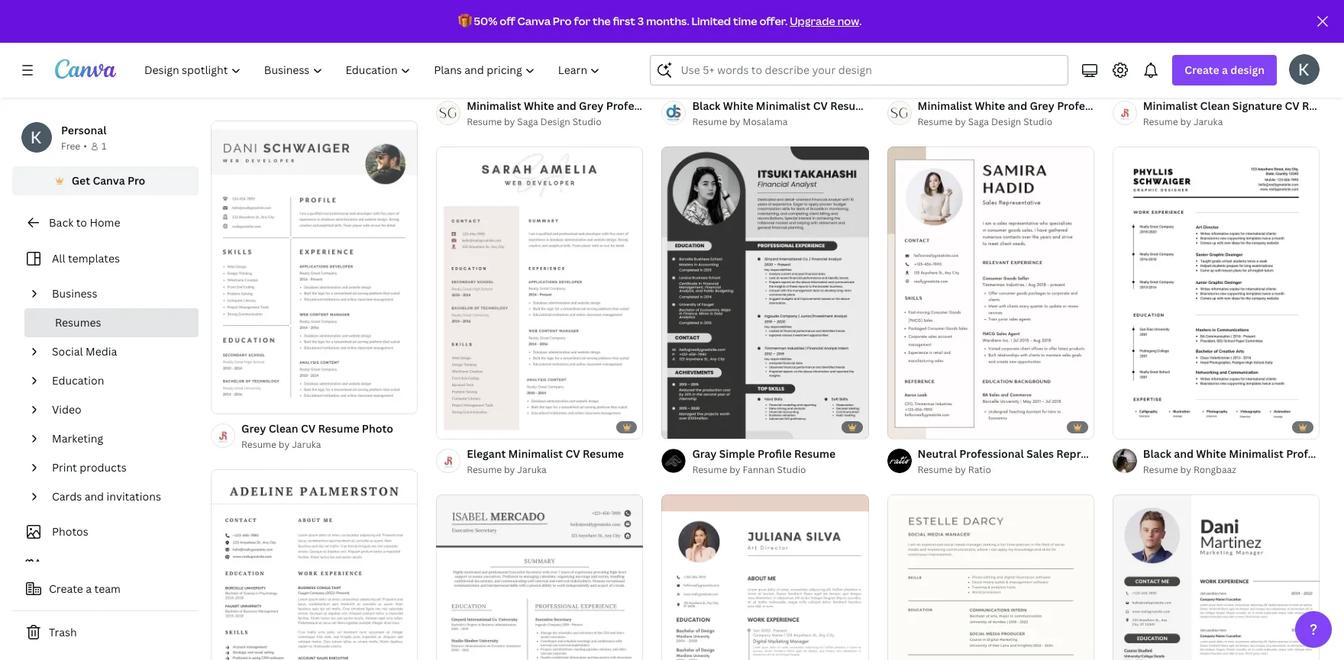 Task type: describe. For each thing, give the bounding box(es) containing it.
mosalama
[[743, 115, 788, 128]]

cards
[[52, 490, 82, 504]]

studio for first minimalist white and grey professional resume image
[[573, 115, 602, 128]]

black white minimalist cv resume link
[[692, 98, 872, 114]]

elegant minimalist cv resume resume by jaruka
[[467, 447, 624, 477]]

simple
[[719, 447, 755, 462]]

months.
[[646, 14, 689, 28]]

minimalist white and grey professional resume resume by saga design studio for resume by saga design studio "link" for first minimalist white and grey professional resume image's minimalist white and grey professional resume link
[[467, 98, 715, 128]]

jaruka for cv
[[292, 438, 321, 451]]

design for 2nd minimalist white and grey professional resume image from the left
[[991, 115, 1021, 128]]

templates
[[68, 251, 120, 266]]

clean for minimalist
[[1200, 98, 1230, 113]]

invitations
[[107, 490, 161, 504]]

resume by rongbaaz link
[[1143, 463, 1320, 478]]

resume by saga design studio link for minimalist white and grey professional resume link for 2nd minimalist white and grey professional resume image from the left
[[918, 114, 1094, 130]]

neutral professional sales representative resume resume by ratio
[[918, 447, 1180, 477]]

top level navigation element
[[134, 55, 614, 86]]

black and white minimalist professional resume image
[[1113, 147, 1320, 439]]

back to home link
[[12, 208, 199, 238]]

media
[[86, 344, 117, 359]]

print products link
[[46, 454, 189, 483]]

neutral professional sales representative resume image
[[887, 147, 1094, 439]]

profile
[[758, 447, 792, 462]]

free
[[61, 140, 80, 153]]

0 vertical spatial pro
[[553, 14, 572, 28]]

photos link
[[21, 518, 189, 547]]

trash
[[49, 626, 77, 640]]

cv inside minimalist clean signature cv resume resume by jaruka
[[1285, 98, 1300, 113]]

professional inside neutral professional sales representative resume resume by ratio
[[960, 447, 1024, 462]]

minimalist white and grey professional resume link for 2nd minimalist white and grey professional resume image from the left
[[918, 98, 1166, 114]]

professional for 2nd minimalist white and grey professional resume image from the left
[[1057, 98, 1122, 113]]

signature
[[1233, 98, 1283, 113]]

black and white minimalist professiona link
[[1143, 446, 1344, 463]]

create a team
[[49, 582, 121, 597]]

all templates link
[[21, 244, 189, 273]]

a for design
[[1222, 63, 1228, 77]]

grey clean cv resume photo resume by jaruka
[[241, 421, 393, 451]]

social
[[52, 344, 83, 359]]

time
[[733, 14, 757, 28]]

social media
[[52, 344, 117, 359]]

marketing
[[52, 432, 103, 446]]

a for team
[[86, 582, 92, 597]]

now
[[838, 14, 859, 28]]

all templates
[[52, 251, 120, 266]]

design for first minimalist white and grey professional resume image
[[540, 115, 570, 128]]

personal
[[61, 123, 106, 137]]

neutral professional sales representative resume link
[[918, 446, 1180, 463]]

free •
[[61, 140, 87, 153]]

create a design
[[1185, 63, 1265, 77]]

50%
[[474, 14, 498, 28]]

canva inside button
[[93, 173, 125, 188]]

get canva pro
[[72, 173, 145, 188]]

by inside elegant minimalist cv resume resume by jaruka
[[504, 464, 515, 477]]

representative
[[1057, 447, 1136, 462]]

get canva pro button
[[12, 167, 199, 196]]

jaruka inside elegant minimalist cv resume resume by jaruka
[[517, 464, 547, 477]]

minimalist modern professional cv resume image
[[662, 495, 869, 661]]

get
[[72, 173, 90, 188]]

off
[[500, 14, 515, 28]]

resume by ratio link
[[918, 463, 1094, 478]]

minimalist white and grey professional resume link for first minimalist white and grey professional resume image
[[467, 98, 715, 114]]

1 minimalist white and grey professional resume image from the left
[[436, 0, 643, 91]]

studio inside gray simple profile resume resume by fannan studio
[[777, 464, 806, 477]]

video link
[[46, 396, 189, 425]]

sales
[[1027, 447, 1054, 462]]

professiona
[[1286, 447, 1344, 462]]

studio for 2nd minimalist white and grey professional resume image from the left
[[1024, 115, 1053, 128]]

print
[[52, 461, 77, 475]]

minimalist inside minimalist clean signature cv resume resume by jaruka
[[1143, 98, 1198, 113]]

fannan
[[743, 464, 775, 477]]

grey inside grey clean cv resume photo resume by jaruka
[[241, 421, 266, 436]]

limited
[[692, 14, 731, 28]]

minimalist clean signature cv resume link
[[1143, 98, 1344, 114]]

by inside black and white minimalist professiona resume by rongbaaz
[[1181, 464, 1192, 477]]

rongbaaz
[[1194, 464, 1237, 477]]

products
[[80, 461, 127, 475]]

social media link
[[46, 338, 189, 367]]

marketing link
[[46, 425, 189, 454]]

gray and white simple clean resume image
[[436, 495, 643, 661]]

business link
[[46, 280, 189, 309]]

to
[[76, 215, 87, 230]]

🎁 50% off canva pro for the first 3 months. limited time offer. upgrade now .
[[458, 14, 862, 28]]

business
[[52, 286, 97, 301]]

video
[[52, 403, 81, 417]]

upgrade now button
[[790, 14, 859, 28]]

grey clean cv resume photo link
[[241, 421, 393, 437]]

3
[[638, 14, 644, 28]]

professional cv resume image
[[1113, 495, 1320, 661]]

grey clean cv resume photo image
[[211, 121, 418, 414]]

create for create a team
[[49, 582, 83, 597]]

clean for grey
[[269, 421, 298, 436]]

the
[[593, 14, 611, 28]]

offer.
[[760, 14, 788, 28]]

minimalist inside elegant minimalist cv resume resume by jaruka
[[508, 447, 563, 462]]

cards and invitations link
[[46, 483, 189, 512]]



Task type: vqa. For each thing, say whether or not it's contained in the screenshot.
orange animated autumn time instagram post image
no



Task type: locate. For each thing, give the bounding box(es) containing it.
education link
[[46, 367, 189, 396]]

0 horizontal spatial clean
[[269, 421, 298, 436]]

and inside black and white minimalist professiona resume by rongbaaz
[[1174, 447, 1194, 462]]

print products
[[52, 461, 127, 475]]

0 horizontal spatial create
[[49, 582, 83, 597]]

cv inside grey clean cv resume photo resume by jaruka
[[301, 421, 316, 436]]

1 resume by saga design studio link from the left
[[467, 114, 643, 130]]

resumes
[[55, 315, 101, 330]]

upgrade
[[790, 14, 835, 28]]

education
[[52, 374, 104, 388]]

grey for minimalist white and grey professional resume link for 2nd minimalist white and grey professional resume image from the left resume by saga design studio "link"
[[1030, 98, 1055, 113]]

1 horizontal spatial saga
[[968, 115, 989, 128]]

0 vertical spatial clean
[[1200, 98, 1230, 113]]

photos
[[52, 525, 88, 539]]

resume
[[673, 98, 715, 113], [830, 98, 872, 113], [1124, 98, 1166, 113], [1302, 98, 1344, 113], [467, 115, 502, 128], [692, 115, 727, 128], [918, 115, 953, 128], [1143, 115, 1178, 128], [318, 421, 359, 436], [241, 438, 276, 451], [583, 447, 624, 462], [794, 447, 836, 462], [1138, 447, 1180, 462], [467, 464, 502, 477], [692, 464, 727, 477], [918, 464, 953, 477], [1143, 464, 1178, 477]]

1 vertical spatial a
[[86, 582, 92, 597]]

create
[[1185, 63, 1220, 77], [49, 582, 83, 597]]

minimalist inside black white minimalist cv resume resume by mosalama
[[756, 98, 811, 113]]

jaruka for signature
[[1194, 115, 1223, 128]]

canva
[[518, 14, 551, 28], [93, 173, 125, 188]]

home
[[90, 215, 120, 230]]

2 saga from the left
[[968, 115, 989, 128]]

resume by saga design studio link for first minimalist white and grey professional resume image's minimalist white and grey professional resume link
[[467, 114, 643, 130]]

minimalist white and grey professional resume link
[[467, 98, 715, 114], [918, 98, 1166, 114]]

black right 'representative' at the right bottom of page
[[1143, 447, 1172, 462]]

1 horizontal spatial resume by saga design studio link
[[918, 114, 1094, 130]]

jaruka down grey clean cv resume photo link
[[292, 438, 321, 451]]

black and white minimalist professiona resume by rongbaaz
[[1143, 447, 1344, 477]]

resume by fannan studio link
[[692, 463, 836, 478]]

2 horizontal spatial professional
[[1057, 98, 1122, 113]]

by inside black white minimalist cv resume resume by mosalama
[[730, 115, 741, 128]]

0 horizontal spatial a
[[86, 582, 92, 597]]

design
[[540, 115, 570, 128], [991, 115, 1021, 128]]

black inside black and white minimalist professiona resume by rongbaaz
[[1143, 447, 1172, 462]]

2 horizontal spatial grey
[[1030, 98, 1055, 113]]

resume by mosalama link
[[692, 114, 869, 130]]

kendall parks image
[[1289, 54, 1320, 85]]

clean inside minimalist clean signature cv resume resume by jaruka
[[1200, 98, 1230, 113]]

photo
[[362, 421, 393, 436]]

white
[[524, 98, 554, 113], [723, 98, 754, 113], [975, 98, 1005, 113], [1196, 447, 1227, 462]]

1 horizontal spatial professional
[[960, 447, 1024, 462]]

minimalist
[[467, 98, 521, 113], [756, 98, 811, 113], [918, 98, 972, 113], [1143, 98, 1198, 113], [508, 447, 563, 462], [1229, 447, 1284, 462]]

0 vertical spatial jaruka
[[1194, 115, 1223, 128]]

canva right off
[[518, 14, 551, 28]]

all
[[52, 251, 65, 266]]

jaruka down minimalist clean signature cv resume link
[[1194, 115, 1223, 128]]

and inside cards and invitations link
[[85, 490, 104, 504]]

0 vertical spatial canva
[[518, 14, 551, 28]]

minimalist white and grey professional resume resume by saga design studio
[[467, 98, 715, 128], [918, 98, 1166, 128]]

1 vertical spatial clean
[[269, 421, 298, 436]]

grey for resume by saga design studio "link" for first minimalist white and grey professional resume image's minimalist white and grey professional resume link
[[579, 98, 604, 113]]

2 resume by saga design studio link from the left
[[918, 114, 1094, 130]]

jaruka inside minimalist clean signature cv resume resume by jaruka
[[1194, 115, 1223, 128]]

resume inside black and white minimalist professiona resume by rongbaaz
[[1143, 464, 1178, 477]]

professional for first minimalist white and grey professional resume image
[[606, 98, 671, 113]]

0 horizontal spatial jaruka
[[292, 438, 321, 451]]

0 horizontal spatial black
[[692, 98, 721, 113]]

create inside button
[[49, 582, 83, 597]]

0 vertical spatial a
[[1222, 63, 1228, 77]]

create a design button
[[1173, 55, 1277, 86]]

None search field
[[650, 55, 1069, 86]]

create inside dropdown button
[[1185, 63, 1220, 77]]

1 horizontal spatial minimalist white and grey professional resume image
[[887, 0, 1094, 91]]

1 horizontal spatial grey
[[579, 98, 604, 113]]

neutral
[[918, 447, 957, 462]]

1 horizontal spatial pro
[[553, 14, 572, 28]]

0 horizontal spatial grey
[[241, 421, 266, 436]]

a inside dropdown button
[[1222, 63, 1228, 77]]

minimalist clean signature cv resume image
[[1113, 0, 1320, 91]]

cv inside elegant minimalist cv resume resume by jaruka
[[566, 447, 580, 462]]

resume by jaruka link for grey
[[241, 437, 393, 453]]

1 horizontal spatial design
[[991, 115, 1021, 128]]

team
[[94, 582, 121, 597]]

1 horizontal spatial jaruka
[[517, 464, 547, 477]]

by inside neutral professional sales representative resume resume by ratio
[[955, 464, 966, 477]]

0 horizontal spatial professional
[[606, 98, 671, 113]]

saga
[[517, 115, 538, 128], [968, 115, 989, 128]]

2 minimalist white and grey professional resume link from the left
[[918, 98, 1166, 114]]

professional
[[606, 98, 671, 113], [1057, 98, 1122, 113], [960, 447, 1024, 462]]

0 vertical spatial black
[[692, 98, 721, 113]]

1 vertical spatial resume by jaruka link
[[241, 437, 393, 453]]

1 vertical spatial jaruka
[[292, 438, 321, 451]]

1 horizontal spatial create
[[1185, 63, 1220, 77]]

for
[[574, 14, 591, 28]]

1 vertical spatial black
[[1143, 447, 1172, 462]]

0 horizontal spatial studio
[[573, 115, 602, 128]]

minimalist white and grey professional resume image
[[436, 0, 643, 91], [887, 0, 1094, 91]]

0 horizontal spatial canva
[[93, 173, 125, 188]]

0 horizontal spatial saga
[[517, 115, 538, 128]]

white inside black and white minimalist professiona resume by rongbaaz
[[1196, 447, 1227, 462]]

elegant
[[467, 447, 506, 462]]

1 horizontal spatial canva
[[518, 14, 551, 28]]

gray simple profile resume resume by fannan studio
[[692, 447, 836, 477]]

black inside black white minimalist cv resume resume by mosalama
[[692, 98, 721, 113]]

clean
[[1200, 98, 1230, 113], [269, 421, 298, 436]]

create left team
[[49, 582, 83, 597]]

2 vertical spatial jaruka
[[517, 464, 547, 477]]

by
[[504, 115, 515, 128], [730, 115, 741, 128], [955, 115, 966, 128], [1181, 115, 1192, 128], [279, 438, 290, 451], [504, 464, 515, 477], [730, 464, 741, 477], [955, 464, 966, 477], [1181, 464, 1192, 477]]

2 minimalist white and grey professional resume resume by saga design studio from the left
[[918, 98, 1166, 128]]

cv
[[813, 98, 828, 113], [1285, 98, 1300, 113], [301, 421, 316, 436], [566, 447, 580, 462]]

1 design from the left
[[540, 115, 570, 128]]

elegant minimalist cv resume link
[[467, 446, 624, 463]]

pro inside button
[[128, 173, 145, 188]]

gray simple profile resume image
[[662, 147, 869, 439]]

jaruka down "elegant minimalist cv resume" link on the bottom left of page
[[517, 464, 547, 477]]

1 horizontal spatial resume by jaruka link
[[467, 463, 624, 478]]

resume by jaruka link for elegant
[[467, 463, 624, 478]]

resume by jaruka link down 'photo'
[[241, 437, 393, 453]]

minimalist white and grey professional resume resume by saga design studio for minimalist white and grey professional resume link for 2nd minimalist white and grey professional resume image from the left resume by saga design studio "link"
[[918, 98, 1166, 128]]

0 horizontal spatial minimalist white and grey professional resume link
[[467, 98, 715, 114]]

•
[[83, 140, 87, 153]]

black and white minimalistic simple resume image
[[887, 495, 1094, 661]]

minimalist inside black and white minimalist professiona resume by rongbaaz
[[1229, 447, 1284, 462]]

create a team button
[[12, 574, 199, 605]]

black
[[692, 98, 721, 113], [1143, 447, 1172, 462]]

create left design
[[1185, 63, 1220, 77]]

resume by jaruka link
[[1143, 114, 1320, 130], [241, 437, 393, 453], [467, 463, 624, 478]]

cards and invitations
[[52, 490, 161, 504]]

0 horizontal spatial pro
[[128, 173, 145, 188]]

cv inside black white minimalist cv resume resume by mosalama
[[813, 98, 828, 113]]

black for black white minimalist cv resume
[[692, 98, 721, 113]]

Search search field
[[681, 56, 1059, 85]]

first
[[613, 14, 636, 28]]

0 horizontal spatial resume by saga design studio link
[[467, 114, 643, 130]]

pro left for at the left top
[[553, 14, 572, 28]]

1 horizontal spatial a
[[1222, 63, 1228, 77]]

white inside black white minimalist cv resume resume by mosalama
[[723, 98, 754, 113]]

0 horizontal spatial minimalist white and grey professional resume image
[[436, 0, 643, 91]]

create for create a design
[[1185, 63, 1220, 77]]

1 vertical spatial canva
[[93, 173, 125, 188]]

1 saga from the left
[[517, 115, 538, 128]]

pro up back to home link at left top
[[128, 173, 145, 188]]

a left design
[[1222, 63, 1228, 77]]

saga for first minimalist white and grey professional resume image
[[517, 115, 538, 128]]

jaruka inside grey clean cv resume photo resume by jaruka
[[292, 438, 321, 451]]

black for black and white minimalist professiona
[[1143, 447, 1172, 462]]

1 vertical spatial create
[[49, 582, 83, 597]]

by inside gray simple profile resume resume by fannan studio
[[730, 464, 741, 477]]

1 horizontal spatial black
[[1143, 447, 1172, 462]]

.
[[859, 14, 862, 28]]

1 horizontal spatial minimalist white and grey professional resume link
[[918, 98, 1166, 114]]

1 horizontal spatial minimalist white and grey professional resume resume by saga design studio
[[918, 98, 1166, 128]]

2 vertical spatial resume by jaruka link
[[467, 463, 624, 478]]

by inside minimalist clean signature cv resume resume by jaruka
[[1181, 115, 1192, 128]]

by inside grey clean cv resume photo resume by jaruka
[[279, 438, 290, 451]]

1 minimalist white and grey professional resume resume by saga design studio from the left
[[467, 98, 715, 128]]

0 vertical spatial resume by jaruka link
[[1143, 114, 1320, 130]]

0 vertical spatial create
[[1185, 63, 1220, 77]]

resume by saga design studio link
[[467, 114, 643, 130], [918, 114, 1094, 130]]

grey
[[579, 98, 604, 113], [1030, 98, 1055, 113], [241, 421, 266, 436]]

a inside button
[[86, 582, 92, 597]]

2 horizontal spatial studio
[[1024, 115, 1053, 128]]

black white minimalist cv resume resume by mosalama
[[692, 98, 872, 128]]

ratio
[[968, 464, 991, 477]]

black white minimalist cv resume image
[[662, 0, 869, 91]]

canva right get
[[93, 173, 125, 188]]

1 horizontal spatial studio
[[777, 464, 806, 477]]

minimalist clean signature cv resume resume by jaruka
[[1143, 98, 1344, 128]]

2 horizontal spatial jaruka
[[1194, 115, 1223, 128]]

1 horizontal spatial clean
[[1200, 98, 1230, 113]]

0 horizontal spatial minimalist white and grey professional resume resume by saga design studio
[[467, 98, 715, 128]]

clean inside grey clean cv resume photo resume by jaruka
[[269, 421, 298, 436]]

back
[[49, 215, 73, 230]]

0 horizontal spatial resume by jaruka link
[[241, 437, 393, 453]]

2 horizontal spatial resume by jaruka link
[[1143, 114, 1320, 130]]

0 horizontal spatial design
[[540, 115, 570, 128]]

back to home
[[49, 215, 120, 230]]

pro
[[553, 14, 572, 28], [128, 173, 145, 188]]

1 vertical spatial pro
[[128, 173, 145, 188]]

2 design from the left
[[991, 115, 1021, 128]]

studio
[[573, 115, 602, 128], [1024, 115, 1053, 128], [777, 464, 806, 477]]

a left team
[[86, 582, 92, 597]]

saga for 2nd minimalist white and grey professional resume image from the left
[[968, 115, 989, 128]]

🎁
[[458, 14, 472, 28]]

resume by jaruka link down signature
[[1143, 114, 1320, 130]]

design
[[1231, 63, 1265, 77]]

gray
[[692, 447, 717, 462]]

resume by jaruka link down elegant
[[467, 463, 624, 478]]

and
[[557, 98, 577, 113], [1008, 98, 1028, 113], [1174, 447, 1194, 462], [85, 490, 104, 504]]

elegant minimalist cv resume image
[[436, 147, 643, 439]]

black up the resume by mosalama link
[[692, 98, 721, 113]]

resume by jaruka link for minimalist
[[1143, 114, 1320, 130]]

1
[[101, 140, 106, 153]]

black and white corporate resume image
[[211, 470, 418, 661]]

1 minimalist white and grey professional resume link from the left
[[467, 98, 715, 114]]

trash link
[[12, 618, 199, 649]]

gray simple profile resume link
[[692, 446, 836, 463]]

2 minimalist white and grey professional resume image from the left
[[887, 0, 1094, 91]]



